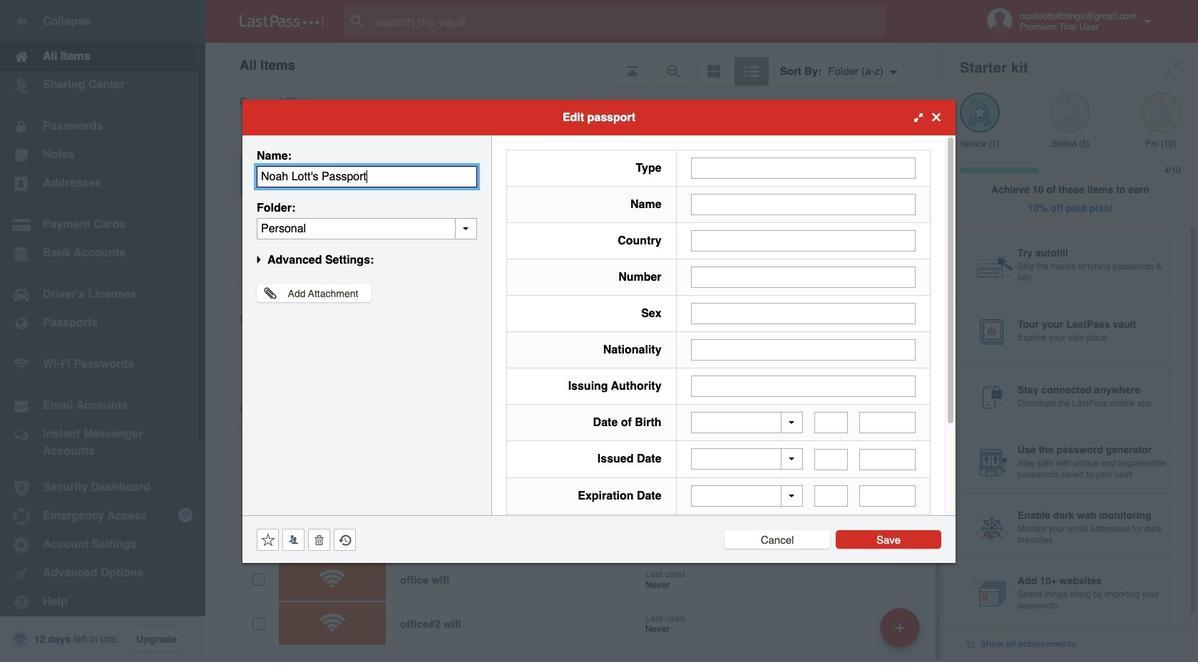 Task type: describe. For each thing, give the bounding box(es) containing it.
main navigation navigation
[[0, 0, 205, 663]]

Search search field
[[344, 6, 914, 37]]

new item image
[[895, 623, 905, 633]]



Task type: vqa. For each thing, say whether or not it's contained in the screenshot.
'PASSWORD FIELD'
no



Task type: locate. For each thing, give the bounding box(es) containing it.
None text field
[[691, 157, 916, 179], [257, 166, 477, 187], [257, 218, 477, 239], [691, 230, 916, 251], [691, 266, 916, 288], [691, 303, 916, 324], [814, 449, 848, 470], [691, 157, 916, 179], [257, 166, 477, 187], [257, 218, 477, 239], [691, 230, 916, 251], [691, 266, 916, 288], [691, 303, 916, 324], [814, 449, 848, 470]]

dialog
[[242, 99, 956, 618]]

search my vault text field
[[344, 6, 914, 37]]

vault options navigation
[[205, 43, 943, 86]]

lastpass image
[[240, 15, 324, 28]]

new item navigation
[[875, 604, 929, 663]]

None text field
[[691, 194, 916, 215], [691, 339, 916, 360], [691, 375, 916, 397], [814, 412, 848, 434], [859, 412, 916, 434], [859, 449, 916, 470], [814, 486, 848, 507], [859, 486, 916, 507], [691, 194, 916, 215], [691, 339, 916, 360], [691, 375, 916, 397], [814, 412, 848, 434], [859, 412, 916, 434], [859, 449, 916, 470], [814, 486, 848, 507], [859, 486, 916, 507]]



